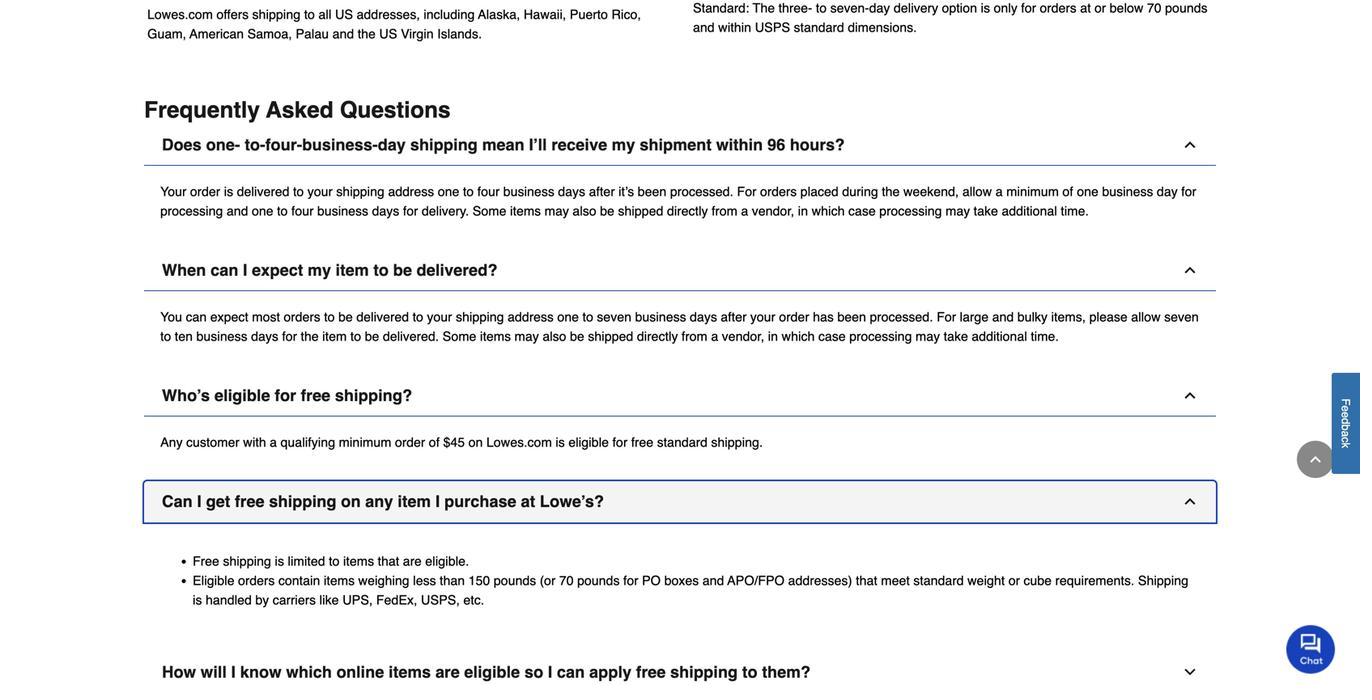 Task type: vqa. For each thing, say whether or not it's contained in the screenshot.
shop herb plants Link
no



Task type: describe. For each thing, give the bounding box(es) containing it.
from inside the your order is delivered to your shipping address one to four business days after it's been processed. for orders placed during the weekend, allow a minimum of one business day for processing and one to four business days for delivery. some items may also be shipped directly from a vendor, in which case processing may take additional time.
[[712, 204, 738, 219]]

virgin
[[401, 26, 434, 41]]

three-
[[779, 0, 812, 15]]

free
[[193, 554, 219, 569]]

palau
[[296, 26, 329, 41]]

and inside lowes.com offers shipping to all us addresses, including alaska, hawaii, puerto rico, guam, american samoa, palau and the us virgin islands.
[[332, 26, 354, 41]]

to inside how will i know which online items are eligible so i can apply free shipping to them? button
[[742, 663, 758, 682]]

samoa,
[[247, 26, 292, 41]]

shipping.
[[711, 435, 763, 450]]

how
[[162, 663, 196, 682]]

processing inside you can expect most orders to be delivered to your shipping address one to seven business days after your order has been processed. for large and bulky items, please allow seven to ten business days for the item to be delivered. some items may also be shipped directly from a vendor, in which case processing may take additional time.
[[849, 329, 912, 344]]

70 inside standard: the three- to seven-day delivery option is only for orders at or below 70 pounds and within usps standard dimensions.
[[1147, 0, 1162, 15]]

shipping?
[[335, 387, 412, 405]]

item inside can i get free shipping on any item i purchase at lowe's? button
[[398, 493, 431, 511]]

your inside the your order is delivered to your shipping address one to four business days after it's been processed. for orders placed during the weekend, allow a minimum of one business day for processing and one to four business days for delivery. some items may also be shipped directly from a vendor, in which case processing may take additional time.
[[307, 184, 333, 199]]

when can i expect my item to be delivered?
[[162, 261, 498, 280]]

free down who's eligible for free shipping? button
[[631, 435, 654, 450]]

handled
[[206, 593, 252, 608]]

and inside free shipping is limited to items that are eligible. eligible orders contain items weighing less than 150 pounds (or 70 pounds for po boxes and apo/fpo addresses) that meet standard weight or cube requirements. shipping is handled by carriers like ups, fedex, usps, etc.
[[703, 574, 724, 589]]

scroll to top element
[[1297, 441, 1334, 479]]

processed. inside you can expect most orders to be delivered to your shipping address one to seven business days after your order has been processed. for large and bulky items, please allow seven to ten business days for the item to be delivered. some items may also be shipped directly from a vendor, in which case processing may take additional time.
[[870, 310, 933, 325]]

which inside the your order is delivered to your shipping address one to four business days after it's been processed. for orders placed during the weekend, allow a minimum of one business day for processing and one to four business days for delivery. some items may also be shipped directly from a vendor, in which case processing may take additional time.
[[812, 204, 845, 219]]

usps
[[755, 20, 790, 35]]

seven-
[[830, 0, 869, 15]]

order inside the your order is delivered to your shipping address one to four business days after it's been processed. for orders placed during the weekend, allow a minimum of one business day for processing and one to four business days for delivery. some items may also be shipped directly from a vendor, in which case processing may take additional time.
[[190, 184, 220, 199]]

all
[[319, 7, 331, 22]]

shipping inside free shipping is limited to items that are eligible. eligible orders contain items weighing less than 150 pounds (or 70 pounds for po boxes and apo/fpo addresses) that meet standard weight or cube requirements. shipping is handled by carriers like ups, fedex, usps, etc.
[[223, 554, 271, 569]]

any customer with a qualifying minimum order of $45 on lowes.com is eligible for free standard shipping.
[[160, 435, 763, 450]]

to inside when can i expect my item to be delivered? button
[[373, 261, 389, 280]]

than
[[440, 574, 465, 589]]

1 horizontal spatial four
[[477, 184, 500, 199]]

po
[[642, 574, 661, 589]]

below
[[1110, 0, 1144, 15]]

1 vertical spatial lowes.com
[[486, 435, 552, 450]]

orders inside you can expect most orders to be delivered to your shipping address one to seven business days after your order has been processed. for large and bulky items, please allow seven to ten business days for the item to be delivered. some items may also be shipped directly from a vendor, in which case processing may take additional time.
[[284, 310, 320, 325]]

i left get
[[197, 493, 202, 511]]

lowes.com inside lowes.com offers shipping to all us addresses, including alaska, hawaii, puerto rico, guam, american samoa, palau and the us virgin islands.
[[147, 7, 213, 22]]

carriers
[[273, 593, 316, 608]]

delivery
[[894, 0, 938, 15]]

standard inside standard: the three- to seven-day delivery option is only for orders at or below 70 pounds and within usps standard dimensions.
[[794, 20, 844, 35]]

1 horizontal spatial your
[[427, 310, 452, 325]]

how will i know which online items are eligible so i can apply free shipping to them?
[[162, 663, 811, 682]]

day for business-
[[378, 136, 406, 154]]

1 vertical spatial that
[[856, 574, 878, 589]]

2 seven from the left
[[1164, 310, 1199, 325]]

at inside button
[[521, 493, 535, 511]]

please
[[1090, 310, 1128, 325]]

chevron up image inside scroll to top element
[[1308, 452, 1324, 468]]

eligible
[[193, 574, 234, 589]]

item inside you can expect most orders to be delivered to your shipping address one to seven business days after your order has been processed. for large and bulky items, please allow seven to ten business days for the item to be delivered. some items may also be shipped directly from a vendor, in which case processing may take additional time.
[[322, 329, 347, 344]]

less
[[413, 574, 436, 589]]

lowes.com offers shipping to all us addresses, including alaska, hawaii, puerto rico, guam, american samoa, palau and the us virgin islands.
[[147, 7, 641, 41]]

and inside standard: the three- to seven-day delivery option is only for orders at or below 70 pounds and within usps standard dimensions.
[[693, 20, 715, 35]]

hawaii,
[[524, 7, 566, 22]]

delivered inside the your order is delivered to your shipping address one to four business days after it's been processed. for orders placed during the weekend, allow a minimum of one business day for processing and one to four business days for delivery. some items may also be shipped directly from a vendor, in which case processing may take additional time.
[[237, 184, 289, 199]]

your order is delivered to your shipping address one to four business days after it's been processed. for orders placed during the weekend, allow a minimum of one business day for processing and one to four business days for delivery. some items may also be shipped directly from a vendor, in which case processing may take additional time.
[[160, 184, 1197, 219]]

a inside button
[[1340, 431, 1353, 438]]

1 vertical spatial minimum
[[339, 435, 391, 450]]

does one- to-four-business-day shipping mean i'll receive my shipment within 96 hours? button
[[144, 125, 1216, 166]]

day inside the your order is delivered to your shipping address one to four business days after it's been processed. for orders placed during the weekend, allow a minimum of one business day for processing and one to four business days for delivery. some items may also be shipped directly from a vendor, in which case processing may take additional time.
[[1157, 184, 1178, 199]]

take inside you can expect most orders to be delivered to your shipping address one to seven business days after your order has been processed. for large and bulky items, please allow seven to ten business days for the item to be delivered. some items may also be shipped directly from a vendor, in which case processing may take additional time.
[[944, 329, 968, 344]]

them?
[[762, 663, 811, 682]]

address inside the your order is delivered to your shipping address one to four business days after it's been processed. for orders placed during the weekend, allow a minimum of one business day for processing and one to four business days for delivery. some items may also be shipped directly from a vendor, in which case processing may take additional time.
[[388, 184, 434, 199]]

1 vertical spatial standard
[[657, 435, 708, 450]]

boxes
[[664, 574, 699, 589]]

does
[[162, 136, 202, 154]]

requirements.
[[1055, 574, 1135, 589]]

apo/fpo
[[727, 574, 785, 589]]

the inside the your order is delivered to your shipping address one to four business days after it's been processed. for orders placed during the weekend, allow a minimum of one business day for processing and one to four business days for delivery. some items may also be shipped directly from a vendor, in which case processing may take additional time.
[[882, 184, 900, 199]]

standard inside free shipping is limited to items that are eligible. eligible orders contain items weighing less than 150 pounds (or 70 pounds for po boxes and apo/fpo addresses) that meet standard weight or cube requirements. shipping is handled by carriers like ups, fedex, usps, etc.
[[914, 574, 964, 589]]

been inside you can expect most orders to be delivered to your shipping address one to seven business days after your order has been processed. for large and bulky items, please allow seven to ten business days for the item to be delivered. some items may also be shipped directly from a vendor, in which case processing may take additional time.
[[837, 310, 866, 325]]

orders inside free shipping is limited to items that are eligible. eligible orders contain items weighing less than 150 pounds (or 70 pounds for po boxes and apo/fpo addresses) that meet standard weight or cube requirements. shipping is handled by carriers like ups, fedex, usps, etc.
[[238, 574, 275, 589]]

f e e d b a c k button
[[1332, 373, 1360, 475]]

after inside you can expect most orders to be delivered to your shipping address one to seven business days after your order has been processed. for large and bulky items, please allow seven to ten business days for the item to be delivered. some items may also be shipped directly from a vendor, in which case processing may take additional time.
[[721, 310, 747, 325]]

addresses,
[[357, 7, 420, 22]]

expect inside when can i expect my item to be delivered? button
[[252, 261, 303, 280]]

is up lowe's?
[[556, 435, 565, 450]]

b
[[1340, 425, 1353, 431]]

directly inside the your order is delivered to your shipping address one to four business days after it's been processed. for orders placed during the weekend, allow a minimum of one business day for processing and one to four business days for delivery. some items may also be shipped directly from a vendor, in which case processing may take additional time.
[[667, 204, 708, 219]]

weighing
[[358, 574, 409, 589]]

time. inside you can expect most orders to be delivered to your shipping address one to seven business days after your order has been processed. for large and bulky items, please allow seven to ten business days for the item to be delivered. some items may also be shipped directly from a vendor, in which case processing may take additional time.
[[1031, 329, 1059, 344]]

free right apply
[[636, 663, 666, 682]]

delivered.
[[383, 329, 439, 344]]

asked
[[266, 97, 334, 123]]

i inside when can i expect my item to be delivered? button
[[243, 261, 247, 280]]

when can i expect my item to be delivered? button
[[144, 250, 1216, 291]]

for inside free shipping is limited to items that are eligible. eligible orders contain items weighing less than 150 pounds (or 70 pounds for po boxes and apo/fpo addresses) that meet standard weight or cube requirements. shipping is handled by carriers like ups, fedex, usps, etc.
[[623, 574, 638, 589]]

0 horizontal spatial eligible
[[214, 387, 270, 405]]

0 vertical spatial on
[[468, 435, 483, 450]]

time. inside the your order is delivered to your shipping address one to four business days after it's been processed. for orders placed during the weekend, allow a minimum of one business day for processing and one to four business days for delivery. some items may also be shipped directly from a vendor, in which case processing may take additional time.
[[1061, 204, 1089, 219]]

islands.
[[437, 26, 482, 41]]

purchase
[[444, 493, 516, 511]]

shipping
[[1138, 574, 1189, 589]]

receive
[[552, 136, 607, 154]]

weight
[[968, 574, 1005, 589]]

large
[[960, 310, 989, 325]]

2 horizontal spatial can
[[557, 663, 585, 682]]

four-
[[265, 136, 302, 154]]

option
[[942, 0, 977, 15]]

2 horizontal spatial your
[[750, 310, 776, 325]]

150
[[468, 574, 490, 589]]

how will i know which online items are eligible so i can apply free shipping to them? button
[[144, 653, 1216, 686]]

can for you
[[186, 310, 207, 325]]

will
[[201, 663, 227, 682]]

who's eligible for free shipping?
[[162, 387, 412, 405]]

days down most
[[251, 329, 278, 344]]

expect inside you can expect most orders to be delivered to your shipping address one to seven business days after your order has been processed. for large and bulky items, please allow seven to ten business days for the item to be delivered. some items may also be shipped directly from a vendor, in which case processing may take additional time.
[[210, 310, 248, 325]]

within inside standard: the three- to seven-day delivery option is only for orders at or below 70 pounds and within usps standard dimensions.
[[718, 20, 751, 35]]

for inside the your order is delivered to your shipping address one to four business days after it's been processed. for orders placed during the weekend, allow a minimum of one business day for processing and one to four business days for delivery. some items may also be shipped directly from a vendor, in which case processing may take additional time.
[[737, 184, 757, 199]]

i right will
[[231, 663, 236, 682]]

be inside the your order is delivered to your shipping address one to four business days after it's been processed. for orders placed during the weekend, allow a minimum of one business day for processing and one to four business days for delivery. some items may also be shipped directly from a vendor, in which case processing may take additional time.
[[600, 204, 614, 219]]

bulky
[[1018, 310, 1048, 325]]

any
[[160, 435, 183, 450]]

and inside you can expect most orders to be delivered to your shipping address one to seven business days after your order has been processed. for large and bulky items, please allow seven to ten business days for the item to be delivered. some items may also be shipped directly from a vendor, in which case processing may take additional time.
[[992, 310, 1014, 325]]

online
[[336, 663, 384, 682]]

days down the receive
[[558, 184, 585, 199]]

0 horizontal spatial pounds
[[494, 574, 536, 589]]

who's
[[162, 387, 210, 405]]

eligible.
[[425, 554, 469, 569]]

fedex,
[[376, 593, 417, 608]]

from inside you can expect most orders to be delivered to your shipping address one to seven business days after your order has been processed. for large and bulky items, please allow seven to ten business days for the item to be delivered. some items may also be shipped directly from a vendor, in which case processing may take additional time.
[[682, 329, 708, 344]]

chevron up image for lowe's?
[[1182, 494, 1198, 510]]

been inside the your order is delivered to your shipping address one to four business days after it's been processed. for orders placed during the weekend, allow a minimum of one business day for processing and one to four business days for delivery. some items may also be shipped directly from a vendor, in which case processing may take additional time.
[[638, 184, 667, 199]]

can i get free shipping on any item i purchase at lowe's? button
[[144, 482, 1216, 523]]

are for eligible.
[[403, 554, 422, 569]]

only
[[994, 0, 1018, 15]]

free shipping is limited to items that are eligible. eligible orders contain items weighing less than 150 pounds (or 70 pounds for po boxes and apo/fpo addresses) that meet standard weight or cube requirements. shipping is handled by carriers like ups, fedex, usps, etc.
[[193, 554, 1189, 608]]

processed. inside the your order is delivered to your shipping address one to four business days after it's been processed. for orders placed during the weekend, allow a minimum of one business day for processing and one to four business days for delivery. some items may also be shipped directly from a vendor, in which case processing may take additional time.
[[670, 184, 734, 199]]

by
[[255, 593, 269, 608]]

can i get free shipping on any item i purchase at lowe's?
[[162, 493, 604, 511]]

items,
[[1051, 310, 1086, 325]]

to inside lowes.com offers shipping to all us addresses, including alaska, hawaii, puerto rico, guam, american samoa, palau and the us virgin islands.
[[304, 7, 315, 22]]

frequently asked questions
[[144, 97, 451, 123]]

ten
[[175, 329, 193, 344]]

pounds inside standard: the three- to seven-day delivery option is only for orders at or below 70 pounds and within usps standard dimensions.
[[1165, 0, 1208, 15]]

is down eligible
[[193, 593, 202, 608]]

is inside standard: the three- to seven-day delivery option is only for orders at or below 70 pounds and within usps standard dimensions.
[[981, 0, 990, 15]]

when
[[162, 261, 206, 280]]

at inside standard: the three- to seven-day delivery option is only for orders at or below 70 pounds and within usps standard dimensions.
[[1080, 0, 1091, 15]]

mean
[[482, 136, 525, 154]]

one-
[[206, 136, 240, 154]]

shipping inside lowes.com offers shipping to all us addresses, including alaska, hawaii, puerto rico, guam, american samoa, palau and the us virgin islands.
[[252, 7, 301, 22]]

know
[[240, 663, 282, 682]]

2 horizontal spatial eligible
[[569, 435, 609, 450]]

1 horizontal spatial us
[[379, 26, 397, 41]]

shipping inside does one- to-four-business-day shipping mean i'll receive my shipment within 96 hours? button
[[410, 136, 478, 154]]

offers
[[216, 7, 249, 22]]

contain
[[278, 574, 320, 589]]

1 horizontal spatial eligible
[[464, 663, 520, 682]]

chevron down image
[[1182, 665, 1198, 681]]

delivery.
[[422, 204, 469, 219]]

k
[[1340, 443, 1353, 449]]

customer
[[186, 435, 240, 450]]

has
[[813, 310, 834, 325]]

allow inside the your order is delivered to your shipping address one to four business days after it's been processed. for orders placed during the weekend, allow a minimum of one business day for processing and one to four business days for delivery. some items may also be shipped directly from a vendor, in which case processing may take additional time.
[[963, 184, 992, 199]]

0 vertical spatial my
[[612, 136, 635, 154]]

1 vertical spatial four
[[291, 204, 314, 219]]

any
[[365, 493, 393, 511]]

items up like
[[324, 574, 355, 589]]

limited
[[288, 554, 325, 569]]



Task type: locate. For each thing, give the bounding box(es) containing it.
expect left most
[[210, 310, 248, 325]]

0 horizontal spatial in
[[768, 329, 778, 344]]

order right the your
[[190, 184, 220, 199]]

i right when
[[243, 261, 247, 280]]

f
[[1340, 399, 1353, 406]]

meet
[[881, 574, 910, 589]]

are inside button
[[435, 663, 460, 682]]

delivered?
[[417, 261, 498, 280]]

shipped inside the your order is delivered to your shipping address one to four business days after it's been processed. for orders placed during the weekend, allow a minimum of one business day for processing and one to four business days for delivery. some items may also be shipped directly from a vendor, in which case processing may take additional time.
[[618, 204, 663, 219]]

or inside free shipping is limited to items that are eligible. eligible orders contain items weighing less than 150 pounds (or 70 pounds for po boxes and apo/fpo addresses) that meet standard weight or cube requirements. shipping is handled by carriers like ups, fedex, usps, etc.
[[1009, 574, 1020, 589]]

been
[[638, 184, 667, 199], [837, 310, 866, 325]]

2 vertical spatial can
[[557, 663, 585, 682]]

and down standard:
[[693, 20, 715, 35]]

0 horizontal spatial 70
[[559, 574, 574, 589]]

processed. left large
[[870, 310, 933, 325]]

are up 'less'
[[403, 554, 422, 569]]

chevron up image inside who's eligible for free shipping? button
[[1182, 388, 1198, 404]]

the inside you can expect most orders to be delivered to your shipping address one to seven business days after your order has been processed. for large and bulky items, please allow seven to ten business days for the item to be delivered. some items may also be shipped directly from a vendor, in which case processing may take additional time.
[[301, 329, 319, 344]]

0 vertical spatial for
[[737, 184, 757, 199]]

0 horizontal spatial chevron up image
[[1182, 262, 1198, 278]]

chevron up image inside does one- to-four-business-day shipping mean i'll receive my shipment within 96 hours? button
[[1182, 137, 1198, 153]]

0 horizontal spatial four
[[291, 204, 314, 219]]

directly inside you can expect most orders to be delivered to your shipping address one to seven business days after your order has been processed. for large and bulky items, please allow seven to ten business days for the item to be delivered. some items may also be shipped directly from a vendor, in which case processing may take additional time.
[[637, 329, 678, 344]]

can for when
[[211, 261, 238, 280]]

on left any
[[341, 493, 361, 511]]

also inside the your order is delivered to your shipping address one to four business days after it's been processed. for orders placed during the weekend, allow a minimum of one business day for processing and one to four business days for delivery. some items may also be shipped directly from a vendor, in which case processing may take additional time.
[[573, 204, 596, 219]]

day inside button
[[378, 136, 406, 154]]

0 vertical spatial shipped
[[618, 204, 663, 219]]

shipping inside the your order is delivered to your shipping address one to four business days after it's been processed. for orders placed during the weekend, allow a minimum of one business day for processing and one to four business days for delivery. some items may also be shipped directly from a vendor, in which case processing may take additional time.
[[336, 184, 385, 199]]

1 horizontal spatial on
[[468, 435, 483, 450]]

0 vertical spatial delivered
[[237, 184, 289, 199]]

1 vertical spatial processed.
[[870, 310, 933, 325]]

standard down three-
[[794, 20, 844, 35]]

e
[[1340, 406, 1353, 412], [1340, 412, 1353, 419]]

0 horizontal spatial for
[[737, 184, 757, 199]]

orders right most
[[284, 310, 320, 325]]

orders inside standard: the three- to seven-day delivery option is only for orders at or below 70 pounds and within usps standard dimensions.
[[1040, 0, 1077, 15]]

or left cube
[[1009, 574, 1020, 589]]

some right delivered. at the left of the page
[[443, 329, 476, 344]]

from up when can i expect my item to be delivered? button
[[712, 204, 738, 219]]

1 vertical spatial of
[[429, 435, 440, 450]]

1 horizontal spatial expect
[[252, 261, 303, 280]]

allow
[[963, 184, 992, 199], [1131, 310, 1161, 325]]

of inside the your order is delivered to your shipping address one to four business days after it's been processed. for orders placed during the weekend, allow a minimum of one business day for processing and one to four business days for delivery. some items may also be shipped directly from a vendor, in which case processing may take additional time.
[[1063, 184, 1073, 199]]

2 horizontal spatial the
[[882, 184, 900, 199]]

1 vertical spatial for
[[937, 310, 956, 325]]

address inside you can expect most orders to be delivered to your shipping address one to seven business days after your order has been processed. for large and bulky items, please allow seven to ten business days for the item to be delivered. some items may also be shipped directly from a vendor, in which case processing may take additional time.
[[508, 310, 554, 325]]

take
[[974, 204, 998, 219], [944, 329, 968, 344]]

shipping inside you can expect most orders to be delivered to your shipping address one to seven business days after your order has been processed. for large and bulky items, please allow seven to ten business days for the item to be delivered. some items may also be shipped directly from a vendor, in which case processing may take additional time.
[[456, 310, 504, 325]]

lowe's?
[[540, 493, 604, 511]]

1 horizontal spatial after
[[721, 310, 747, 325]]

delivered down to-
[[237, 184, 289, 199]]

case down during
[[848, 204, 876, 219]]

seven
[[597, 310, 632, 325], [1164, 310, 1199, 325]]

items inside how will i know which online items are eligible so i can apply free shipping to them? button
[[389, 663, 431, 682]]

on right $45
[[468, 435, 483, 450]]

for inside button
[[275, 387, 296, 405]]

can
[[162, 493, 193, 511]]

or inside standard: the three- to seven-day delivery option is only for orders at or below 70 pounds and within usps standard dimensions.
[[1095, 0, 1106, 15]]

orders up by
[[238, 574, 275, 589]]

0 horizontal spatial take
[[944, 329, 968, 344]]

four up when can i expect my item to be delivered?
[[291, 204, 314, 219]]

free
[[301, 387, 330, 405], [631, 435, 654, 450], [235, 493, 265, 511], [636, 663, 666, 682]]

some right delivery.
[[473, 204, 506, 219]]

1 horizontal spatial been
[[837, 310, 866, 325]]

my
[[612, 136, 635, 154], [308, 261, 331, 280]]

usps,
[[421, 593, 460, 608]]

i left purchase
[[435, 493, 440, 511]]

can up ten
[[186, 310, 207, 325]]

0 vertical spatial processed.
[[670, 184, 734, 199]]

0 vertical spatial in
[[798, 204, 808, 219]]

1 vertical spatial chevron up image
[[1182, 388, 1198, 404]]

the up the who's eligible for free shipping?
[[301, 329, 319, 344]]

processed.
[[670, 184, 734, 199], [870, 310, 933, 325]]

that up weighing
[[378, 554, 399, 569]]

0 vertical spatial expect
[[252, 261, 303, 280]]

shipping inside can i get free shipping on any item i purchase at lowe's? button
[[269, 493, 336, 511]]

1 horizontal spatial can
[[211, 261, 238, 280]]

allow right please
[[1131, 310, 1161, 325]]

2 vertical spatial chevron up image
[[1182, 494, 1198, 510]]

0 horizontal spatial minimum
[[339, 435, 391, 450]]

1 vertical spatial shipped
[[588, 329, 633, 344]]

0 horizontal spatial day
[[378, 136, 406, 154]]

2 e from the top
[[1340, 412, 1353, 419]]

standard right meet
[[914, 574, 964, 589]]

minimum
[[1006, 184, 1059, 199], [339, 435, 391, 450]]

0 vertical spatial item
[[336, 261, 369, 280]]

rico,
[[612, 7, 641, 22]]

1 horizontal spatial take
[[974, 204, 998, 219]]

does one- to-four-business-day shipping mean i'll receive my shipment within 96 hours?
[[162, 136, 845, 154]]

1 horizontal spatial chevron up image
[[1308, 452, 1324, 468]]

order left $45
[[395, 435, 425, 450]]

you
[[160, 310, 182, 325]]

pounds
[[1165, 0, 1208, 15], [494, 574, 536, 589], [577, 574, 620, 589]]

1 horizontal spatial day
[[869, 0, 890, 15]]

be inside button
[[393, 261, 412, 280]]

i
[[243, 261, 247, 280], [197, 493, 202, 511], [435, 493, 440, 511], [231, 663, 236, 682], [548, 663, 552, 682]]

is left only
[[981, 0, 990, 15]]

for inside standard: the three- to seven-day delivery option is only for orders at or below 70 pounds and within usps standard dimensions.
[[1021, 0, 1036, 15]]

also
[[573, 204, 596, 219], [543, 329, 566, 344]]

expect
[[252, 261, 303, 280], [210, 310, 248, 325]]

0 horizontal spatial order
[[190, 184, 220, 199]]

is down one-
[[224, 184, 233, 199]]

can inside you can expect most orders to be delivered to your shipping address one to seven business days after your order has been processed. for large and bulky items, please allow seven to ten business days for the item to be delivered. some items may also be shipped directly from a vendor, in which case processing may take additional time.
[[186, 310, 207, 325]]

orders left placed
[[760, 184, 797, 199]]

1 horizontal spatial also
[[573, 204, 596, 219]]

pounds right (or
[[577, 574, 620, 589]]

order left "has"
[[779, 310, 809, 325]]

after inside the your order is delivered to your shipping address one to four business days after it's been processed. for orders placed during the weekend, allow a minimum of one business day for processing and one to four business days for delivery. some items may also be shipped directly from a vendor, in which case processing may take additional time.
[[589, 184, 615, 199]]

case inside the your order is delivered to your shipping address one to four business days after it's been processed. for orders placed during the weekend, allow a minimum of one business day for processing and one to four business days for delivery. some items may also be shipped directly from a vendor, in which case processing may take additional time.
[[848, 204, 876, 219]]

are inside free shipping is limited to items that are eligible. eligible orders contain items weighing less than 150 pounds (or 70 pounds for po boxes and apo/fpo addresses) that meet standard weight or cube requirements. shipping is handled by carriers like ups, fedex, usps, etc.
[[403, 554, 422, 569]]

0 horizontal spatial allow
[[963, 184, 992, 199]]

business-
[[302, 136, 378, 154]]

in inside the your order is delivered to your shipping address one to four business days after it's been processed. for orders placed during the weekend, allow a minimum of one business day for processing and one to four business days for delivery. some items may also be shipped directly from a vendor, in which case processing may take additional time.
[[798, 204, 808, 219]]

0 horizontal spatial the
[[301, 329, 319, 344]]

your
[[307, 184, 333, 199], [427, 310, 452, 325], [750, 310, 776, 325]]

the
[[753, 0, 775, 15]]

the inside lowes.com offers shipping to all us addresses, including alaska, hawaii, puerto rico, guam, american samoa, palau and the us virgin islands.
[[358, 26, 376, 41]]

or left below on the top right of the page
[[1095, 0, 1106, 15]]

0 horizontal spatial also
[[543, 329, 566, 344]]

shipment
[[640, 136, 712, 154]]

after down when can i expect my item to be delivered? button
[[721, 310, 747, 325]]

0 vertical spatial of
[[1063, 184, 1073, 199]]

1 vertical spatial time.
[[1031, 329, 1059, 344]]

0 horizontal spatial my
[[308, 261, 331, 280]]

for inside you can expect most orders to be delivered to your shipping address one to seven business days after your order has been processed. for large and bulky items, please allow seven to ten business days for the item to be delivered. some items may also be shipped directly from a vendor, in which case processing may take additional time.
[[937, 310, 956, 325]]

eligible up lowe's?
[[569, 435, 609, 450]]

can right when
[[211, 261, 238, 280]]

puerto
[[570, 7, 608, 22]]

items right online
[[389, 663, 431, 682]]

delivered
[[237, 184, 289, 199], [356, 310, 409, 325]]

within
[[718, 20, 751, 35], [716, 136, 763, 154]]

0 vertical spatial are
[[403, 554, 422, 569]]

chevron up image
[[1182, 262, 1198, 278], [1308, 452, 1324, 468]]

seven down when can i expect my item to be delivered? button
[[597, 310, 632, 325]]

1 vertical spatial from
[[682, 329, 708, 344]]

0 horizontal spatial that
[[378, 554, 399, 569]]

items inside you can expect most orders to be delivered to your shipping address one to seven business days after your order has been processed. for large and bulky items, please allow seven to ten business days for the item to be delivered. some items may also be shipped directly from a vendor, in which case processing may take additional time.
[[480, 329, 511, 344]]

on inside button
[[341, 493, 361, 511]]

70 inside free shipping is limited to items that are eligible. eligible orders contain items weighing less than 150 pounds (or 70 pounds for po boxes and apo/fpo addresses) that meet standard weight or cube requirements. shipping is handled by carriers like ups, fedex, usps, etc.
[[559, 574, 574, 589]]

are
[[403, 554, 422, 569], [435, 663, 460, 682]]

2 horizontal spatial standard
[[914, 574, 964, 589]]

e up b
[[1340, 412, 1353, 419]]

cube
[[1024, 574, 1052, 589]]

70 right below on the top right of the page
[[1147, 0, 1162, 15]]

eligible
[[214, 387, 270, 405], [569, 435, 609, 450], [464, 663, 520, 682]]

within down standard:
[[718, 20, 751, 35]]

f e e d b a c k
[[1340, 399, 1353, 449]]

3 chevron up image from the top
[[1182, 494, 1198, 510]]

pounds right below on the top right of the page
[[1165, 0, 1208, 15]]

can right so at the bottom of the page
[[557, 663, 585, 682]]

us down addresses, at the left top of page
[[379, 26, 397, 41]]

free up qualifying
[[301, 387, 330, 405]]

and right boxes
[[703, 574, 724, 589]]

2 vertical spatial the
[[301, 329, 319, 344]]

weekend,
[[903, 184, 959, 199]]

items down i'll on the left top of page
[[510, 204, 541, 219]]

that left meet
[[856, 574, 878, 589]]

standard down who's eligible for free shipping? button
[[657, 435, 708, 450]]

four
[[477, 184, 500, 199], [291, 204, 314, 219]]

e up d
[[1340, 406, 1353, 412]]

0 vertical spatial can
[[211, 261, 238, 280]]

0 vertical spatial 70
[[1147, 0, 1162, 15]]

lowes.com up the guam,
[[147, 7, 213, 22]]

1 vertical spatial delivered
[[356, 310, 409, 325]]

1 vertical spatial allow
[[1131, 310, 1161, 325]]

directly up who's eligible for free shipping? button
[[637, 329, 678, 344]]

1 vertical spatial the
[[882, 184, 900, 199]]

0 vertical spatial the
[[358, 26, 376, 41]]

vendor,
[[752, 204, 794, 219], [722, 329, 764, 344]]

dimensions.
[[848, 20, 917, 35]]

items down the delivered?
[[480, 329, 511, 344]]

pounds left (or
[[494, 574, 536, 589]]

at left lowe's?
[[521, 493, 535, 511]]

2 vertical spatial order
[[395, 435, 425, 450]]

at left below on the top right of the page
[[1080, 0, 1091, 15]]

1 vertical spatial also
[[543, 329, 566, 344]]

the right during
[[882, 184, 900, 199]]

0 horizontal spatial expect
[[210, 310, 248, 325]]

guam,
[[147, 26, 186, 41]]

0 vertical spatial been
[[638, 184, 667, 199]]

1 horizontal spatial that
[[856, 574, 878, 589]]

order inside you can expect most orders to be delivered to your shipping address one to seven business days after your order has been processed. for large and bulky items, please allow seven to ten business days for the item to be delivered. some items may also be shipped directly from a vendor, in which case processing may take additional time.
[[779, 310, 809, 325]]

standard
[[794, 20, 844, 35], [657, 435, 708, 450], [914, 574, 964, 589]]

day
[[869, 0, 890, 15], [378, 136, 406, 154], [1157, 184, 1178, 199]]

1 horizontal spatial are
[[435, 663, 460, 682]]

1 vertical spatial vendor,
[[722, 329, 764, 344]]

items
[[510, 204, 541, 219], [480, 329, 511, 344], [343, 554, 374, 569], [324, 574, 355, 589], [389, 663, 431, 682]]

chevron up image for shipment
[[1182, 137, 1198, 153]]

which down placed
[[812, 204, 845, 219]]

2 vertical spatial standard
[[914, 574, 964, 589]]

1 vertical spatial within
[[716, 136, 763, 154]]

us right all
[[335, 7, 353, 22]]

directly up when can i expect my item to be delivered? button
[[667, 204, 708, 219]]

2 vertical spatial which
[[286, 663, 332, 682]]

96
[[767, 136, 785, 154]]

1 vertical spatial in
[[768, 329, 778, 344]]

it's
[[619, 184, 634, 199]]

1 vertical spatial us
[[379, 26, 397, 41]]

1 vertical spatial case
[[818, 329, 846, 344]]

from up who's eligible for free shipping? button
[[682, 329, 708, 344]]

item inside when can i expect my item to be delivered? button
[[336, 261, 369, 280]]

your
[[160, 184, 186, 199]]

0 horizontal spatial been
[[638, 184, 667, 199]]

1 vertical spatial take
[[944, 329, 968, 344]]

is inside the your order is delivered to your shipping address one to four business days after it's been processed. for orders placed during the weekend, allow a minimum of one business day for processing and one to four business days for delivery. some items may also be shipped directly from a vendor, in which case processing may take additional time.
[[224, 184, 233, 199]]

i right so at the bottom of the page
[[548, 663, 552, 682]]

your up delivered. at the left of the page
[[427, 310, 452, 325]]

0 vertical spatial which
[[812, 204, 845, 219]]

order
[[190, 184, 220, 199], [779, 310, 809, 325], [395, 435, 425, 450]]

are for eligible
[[435, 663, 460, 682]]

0 horizontal spatial of
[[429, 435, 440, 450]]

0 vertical spatial or
[[1095, 0, 1106, 15]]

for inside you can expect most orders to be delivered to your shipping address one to seven business days after your order has been processed. for large and bulky items, please allow seven to ten business days for the item to be delivered. some items may also be shipped directly from a vendor, in which case processing may take additional time.
[[282, 329, 297, 344]]

1 vertical spatial or
[[1009, 574, 1020, 589]]

and right large
[[992, 310, 1014, 325]]

days left delivery.
[[372, 204, 399, 219]]

2 vertical spatial day
[[1157, 184, 1178, 199]]

lowes.com right $45
[[486, 435, 552, 450]]

day inside standard: the three- to seven-day delivery option is only for orders at or below 70 pounds and within usps standard dimensions.
[[869, 0, 890, 15]]

some inside the your order is delivered to your shipping address one to four business days after it's been processed. for orders placed during the weekend, allow a minimum of one business day for processing and one to four business days for delivery. some items may also be shipped directly from a vendor, in which case processing may take additional time.
[[473, 204, 506, 219]]

c
[[1340, 438, 1353, 443]]

1 horizontal spatial 70
[[1147, 0, 1162, 15]]

1 vertical spatial on
[[341, 493, 361, 511]]

orders right only
[[1040, 0, 1077, 15]]

0 vertical spatial directly
[[667, 204, 708, 219]]

chevron up image
[[1182, 137, 1198, 153], [1182, 388, 1198, 404], [1182, 494, 1198, 510]]

0 vertical spatial minimum
[[1006, 184, 1059, 199]]

item
[[336, 261, 369, 280], [322, 329, 347, 344], [398, 493, 431, 511]]

d
[[1340, 419, 1353, 425]]

questions
[[340, 97, 451, 123]]

with
[[243, 435, 266, 450]]

day for seven-
[[869, 0, 890, 15]]

allow inside you can expect most orders to be delivered to your shipping address one to seven business days after your order has been processed. for large and bulky items, please allow seven to ten business days for the item to be delivered. some items may also be shipped directly from a vendor, in which case processing may take additional time.
[[1131, 310, 1161, 325]]

one inside you can expect most orders to be delivered to your shipping address one to seven business days after your order has been processed. for large and bulky items, please allow seven to ten business days for the item to be delivered. some items may also be shipped directly from a vendor, in which case processing may take additional time.
[[557, 310, 579, 325]]

1 horizontal spatial order
[[395, 435, 425, 450]]

you can expect most orders to be delivered to your shipping address one to seven business days after your order has been processed. for large and bulky items, please allow seven to ten business days for the item to be delivered. some items may also be shipped directly from a vendor, in which case processing may take additional time.
[[160, 310, 1199, 344]]

frequently
[[144, 97, 260, 123]]

days down when can i expect my item to be delivered? button
[[690, 310, 717, 325]]

0 vertical spatial that
[[378, 554, 399, 569]]

0 vertical spatial lowes.com
[[147, 7, 213, 22]]

after left it's
[[589, 184, 615, 199]]

lowes.com
[[147, 7, 213, 22], [486, 435, 552, 450]]

some inside you can expect most orders to be delivered to your shipping address one to seven business days after your order has been processed. for large and bulky items, please allow seven to ten business days for the item to be delivered. some items may also be shipped directly from a vendor, in which case processing may take additional time.
[[443, 329, 476, 344]]

1 horizontal spatial of
[[1063, 184, 1073, 199]]

items inside the your order is delivered to your shipping address one to four business days after it's been processed. for orders placed during the weekend, allow a minimum of one business day for processing and one to four business days for delivery. some items may also be shipped directly from a vendor, in which case processing may take additional time.
[[510, 204, 541, 219]]

and
[[693, 20, 715, 35], [332, 26, 354, 41], [227, 204, 248, 219], [992, 310, 1014, 325], [703, 574, 724, 589]]

70
[[1147, 0, 1162, 15], [559, 574, 574, 589]]

1 horizontal spatial delivered
[[356, 310, 409, 325]]

four down mean
[[477, 184, 500, 199]]

to inside standard: the three- to seven-day delivery option is only for orders at or below 70 pounds and within usps standard dimensions.
[[816, 0, 827, 15]]

is left the limited
[[275, 554, 284, 569]]

is
[[981, 0, 990, 15], [224, 184, 233, 199], [556, 435, 565, 450], [275, 554, 284, 569], [193, 593, 202, 608]]

additional inside you can expect most orders to be delivered to your shipping address one to seven business days after your order has been processed. for large and bulky items, please allow seven to ten business days for the item to be delivered. some items may also be shipped directly from a vendor, in which case processing may take additional time.
[[972, 329, 1027, 344]]

1 vertical spatial at
[[521, 493, 535, 511]]

0 vertical spatial four
[[477, 184, 500, 199]]

1 seven from the left
[[597, 310, 632, 325]]

the
[[358, 26, 376, 41], [882, 184, 900, 199], [301, 329, 319, 344]]

been right "has"
[[837, 310, 866, 325]]

1 horizontal spatial my
[[612, 136, 635, 154]]

qualifying
[[281, 435, 335, 450]]

apply
[[589, 663, 632, 682]]

your down business-
[[307, 184, 333, 199]]

expect up most
[[252, 261, 303, 280]]

which inside how will i know which online items are eligible so i can apply free shipping to them? button
[[286, 663, 332, 682]]

shipping
[[252, 7, 301, 22], [410, 136, 478, 154], [336, 184, 385, 199], [456, 310, 504, 325], [269, 493, 336, 511], [223, 554, 271, 569], [670, 663, 738, 682]]

for
[[737, 184, 757, 199], [937, 310, 956, 325]]

shipping inside how will i know which online items are eligible so i can apply free shipping to them? button
[[670, 663, 738, 682]]

2 chevron up image from the top
[[1182, 388, 1198, 404]]

within left the '96'
[[716, 136, 763, 154]]

1 vertical spatial directly
[[637, 329, 678, 344]]

0 horizontal spatial us
[[335, 7, 353, 22]]

etc.
[[463, 593, 484, 608]]

chat invite button image
[[1287, 625, 1336, 675]]

0 vertical spatial order
[[190, 184, 220, 199]]

your left "has"
[[750, 310, 776, 325]]

placed
[[800, 184, 839, 199]]

additional inside the your order is delivered to your shipping address one to four business days after it's been processed. for orders placed during the weekend, allow a minimum of one business day for processing and one to four business days for delivery. some items may also be shipped directly from a vendor, in which case processing may take additional time.
[[1002, 204, 1057, 219]]

chevron up image inside can i get free shipping on any item i purchase at lowe's? button
[[1182, 494, 1198, 510]]

70 right (or
[[559, 574, 574, 589]]

1 e from the top
[[1340, 406, 1353, 412]]

eligible left so at the bottom of the page
[[464, 663, 520, 682]]

seven right please
[[1164, 310, 1199, 325]]

1 horizontal spatial pounds
[[577, 574, 620, 589]]

to inside free shipping is limited to items that are eligible. eligible orders contain items weighing less than 150 pounds (or 70 pounds for po boxes and apo/fpo addresses) that meet standard weight or cube requirements. shipping is handled by carriers like ups, fedex, usps, etc.
[[329, 554, 340, 569]]

been right it's
[[638, 184, 667, 199]]

case inside you can expect most orders to be delivered to your shipping address one to seven business days after your order has been processed. for large and bulky items, please allow seven to ten business days for the item to be delivered. some items may also be shipped directly from a vendor, in which case processing may take additional time.
[[818, 329, 846, 344]]

which
[[812, 204, 845, 219], [782, 329, 815, 344], [286, 663, 332, 682]]

orders inside the your order is delivered to your shipping address one to four business days after it's been processed. for orders placed during the weekend, allow a minimum of one business day for processing and one to four business days for delivery. some items may also be shipped directly from a vendor, in which case processing may take additional time.
[[760, 184, 797, 199]]

1 vertical spatial address
[[508, 310, 554, 325]]

items up weighing
[[343, 554, 374, 569]]

1 horizontal spatial at
[[1080, 0, 1091, 15]]

vendor, inside you can expect most orders to be delivered to your shipping address one to seven business days after your order has been processed. for large and bulky items, please allow seven to ten business days for the item to be delivered. some items may also be shipped directly from a vendor, in which case processing may take additional time.
[[722, 329, 764, 344]]

and down one-
[[227, 204, 248, 219]]

one
[[438, 184, 459, 199], [1077, 184, 1099, 199], [252, 204, 273, 219], [557, 310, 579, 325]]

free right get
[[235, 493, 265, 511]]

processed. down does one- to-four-business-day shipping mean i'll receive my shipment within 96 hours? button
[[670, 184, 734, 199]]

chevron up image inside when can i expect my item to be delivered? button
[[1182, 262, 1198, 278]]

shipped inside you can expect most orders to be delivered to your shipping address one to seven business days after your order has been processed. for large and bulky items, please allow seven to ten business days for the item to be delivered. some items may also be shipped directly from a vendor, in which case processing may take additional time.
[[588, 329, 633, 344]]

1 vertical spatial item
[[322, 329, 347, 344]]

allow right weekend,
[[963, 184, 992, 199]]

including
[[424, 7, 475, 22]]

to-
[[245, 136, 265, 154]]

american
[[189, 26, 244, 41]]

case down "has"
[[818, 329, 846, 344]]

which right know
[[286, 663, 332, 682]]

delivered inside you can expect most orders to be delivered to your shipping address one to seven business days after your order has been processed. for large and bulky items, please allow seven to ten business days for the item to be delivered. some items may also be shipped directly from a vendor, in which case processing may take additional time.
[[356, 310, 409, 325]]

on
[[468, 435, 483, 450], [341, 493, 361, 511]]

also inside you can expect most orders to be delivered to your shipping address one to seven business days after your order has been processed. for large and bulky items, please allow seven to ten business days for the item to be delivered. some items may also be shipped directly from a vendor, in which case processing may take additional time.
[[543, 329, 566, 344]]

the down addresses, at the left top of page
[[358, 26, 376, 41]]

for left placed
[[737, 184, 757, 199]]

for left large
[[937, 310, 956, 325]]

additional
[[1002, 204, 1057, 219], [972, 329, 1027, 344]]

0 vertical spatial address
[[388, 184, 434, 199]]

eligible up with
[[214, 387, 270, 405]]

which down "has"
[[782, 329, 815, 344]]

delivered up delivered. at the left of the page
[[356, 310, 409, 325]]

most
[[252, 310, 280, 325]]

free inside button
[[235, 493, 265, 511]]

1 chevron up image from the top
[[1182, 137, 1198, 153]]

which inside you can expect most orders to be delivered to your shipping address one to seven business days after your order has been processed. for large and bulky items, please allow seven to ten business days for the item to be delivered. some items may also be shipped directly from a vendor, in which case processing may take additional time.
[[782, 329, 815, 344]]

0 vertical spatial some
[[473, 204, 506, 219]]

and inside the your order is delivered to your shipping address one to four business days after it's been processed. for orders placed during the weekend, allow a minimum of one business day for processing and one to four business days for delivery. some items may also be shipped directly from a vendor, in which case processing may take additional time.
[[227, 204, 248, 219]]

1 vertical spatial order
[[779, 310, 809, 325]]

0 horizontal spatial address
[[388, 184, 434, 199]]

1 vertical spatial eligible
[[569, 435, 609, 450]]

are down usps,
[[435, 663, 460, 682]]

in inside you can expect most orders to be delivered to your shipping address one to seven business days after your order has been processed. for large and bulky items, please allow seven to ten business days for the item to be delivered. some items may also be shipped directly from a vendor, in which case processing may take additional time.
[[768, 329, 778, 344]]

a inside you can expect most orders to be delivered to your shipping address one to seven business days after your order has been processed. for large and bulky items, please allow seven to ten business days for the item to be delivered. some items may also be shipped directly from a vendor, in which case processing may take additional time.
[[711, 329, 718, 344]]

take inside the your order is delivered to your shipping address one to four business days after it's been processed. for orders placed during the weekend, allow a minimum of one business day for processing and one to four business days for delivery. some items may also be shipped directly from a vendor, in which case processing may take additional time.
[[974, 204, 998, 219]]



